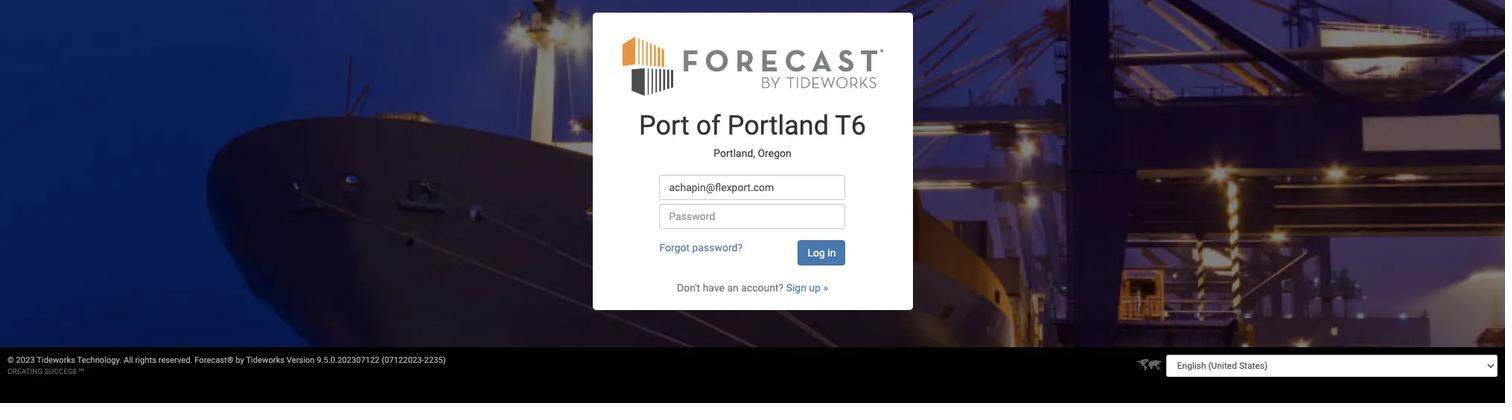 Task type: vqa. For each thing, say whether or not it's contained in the screenshot.
Sign up » link
yes



Task type: locate. For each thing, give the bounding box(es) containing it.
(07122023-
[[382, 356, 424, 366]]

by
[[236, 356, 244, 366]]

oregon
[[758, 148, 792, 160]]

forecast® by tideworks image
[[622, 35, 883, 97]]

1 tideworks from the left
[[37, 356, 75, 366]]

t6
[[835, 110, 866, 141]]

portland,
[[714, 148, 755, 160]]

tideworks up success
[[37, 356, 75, 366]]

port
[[639, 110, 690, 141]]

Password password field
[[660, 204, 846, 229]]

tideworks
[[37, 356, 75, 366], [246, 356, 285, 366]]

don't
[[677, 282, 700, 294]]

of
[[696, 110, 721, 141]]

reserved.
[[158, 356, 193, 366]]

tideworks right by
[[246, 356, 285, 366]]

account?
[[741, 282, 784, 294]]

an
[[727, 282, 739, 294]]

success
[[44, 368, 77, 376]]

log in button
[[798, 240, 846, 266]]

forgot password? link
[[660, 242, 743, 254]]

© 2023 tideworks technology. all rights reserved. forecast® by tideworks version 9.5.0.202307122 (07122023-2235) creating success ℠
[[7, 356, 446, 376]]

0 horizontal spatial tideworks
[[37, 356, 75, 366]]

©
[[7, 356, 14, 366]]

1 horizontal spatial tideworks
[[246, 356, 285, 366]]

creating
[[7, 368, 43, 376]]

all
[[124, 356, 133, 366]]

technology.
[[77, 356, 122, 366]]



Task type: describe. For each thing, give the bounding box(es) containing it.
Email or username text field
[[660, 175, 846, 200]]

don't have an account? sign up »
[[677, 282, 828, 294]]

in
[[828, 247, 836, 259]]

sign
[[786, 282, 807, 294]]

sign up » link
[[786, 282, 828, 294]]

℠
[[79, 368, 84, 376]]

forecast®
[[195, 356, 234, 366]]

portland
[[727, 110, 829, 141]]

log
[[808, 247, 825, 259]]

2 tideworks from the left
[[246, 356, 285, 366]]

have
[[703, 282, 725, 294]]

2023
[[16, 356, 35, 366]]

version
[[287, 356, 315, 366]]

forgot password? log in
[[660, 242, 836, 259]]

2235)
[[424, 356, 446, 366]]

rights
[[135, 356, 156, 366]]

up
[[809, 282, 821, 294]]

9.5.0.202307122
[[317, 356, 380, 366]]

»
[[823, 282, 828, 294]]

password?
[[692, 242, 743, 254]]

port of portland t6 portland, oregon
[[639, 110, 866, 160]]

forgot
[[660, 242, 690, 254]]



